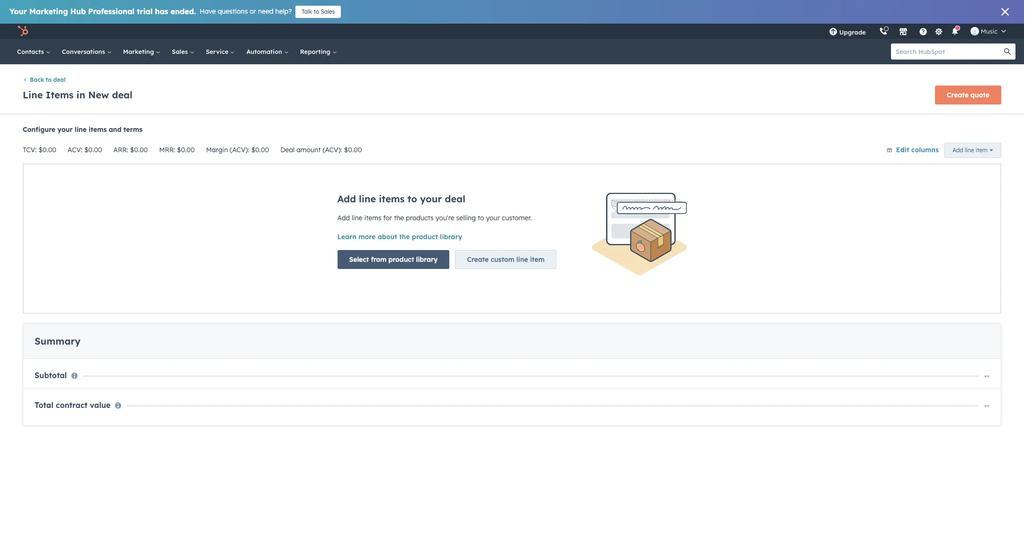 Task type: describe. For each thing, give the bounding box(es) containing it.
library inside button
[[416, 256, 438, 264]]

add line items to your deal
[[337, 193, 465, 205]]

service link
[[200, 39, 241, 64]]

2 vertical spatial your
[[486, 214, 500, 223]]

menu containing music
[[822, 24, 1013, 39]]

help button
[[915, 24, 931, 39]]

amount
[[296, 146, 321, 155]]

edit columns button
[[886, 145, 939, 157]]

edit
[[896, 146, 909, 155]]

create quote
[[947, 91, 990, 100]]

6 $0.00 from the left
[[344, 146, 362, 155]]

customer.
[[502, 214, 532, 223]]

2 acv from the left
[[325, 146, 338, 155]]

create custom line item button
[[455, 251, 556, 270]]

tcv : $0.00
[[23, 146, 56, 155]]

line inside "button"
[[516, 256, 528, 264]]

help?
[[275, 7, 292, 16]]

and
[[109, 126, 121, 134]]

margin (acv) : $0.00
[[206, 146, 269, 155]]

line
[[23, 89, 43, 101]]

deal
[[280, 146, 295, 155]]

: for tcv
[[35, 146, 37, 155]]

greg robinson image
[[971, 27, 979, 36]]

items
[[46, 89, 74, 101]]

total
[[35, 401, 53, 410]]

(acv)
[[230, 146, 248, 155]]

automation
[[246, 48, 284, 55]]

talk
[[302, 8, 312, 15]]

upgrade image
[[829, 28, 837, 36]]

items for add line items for the products you're selling to your customer.
[[364, 214, 381, 223]]

mrr : $0.00
[[159, 146, 195, 155]]

0 vertical spatial the
[[394, 214, 404, 223]]

to right back
[[46, 76, 52, 83]]

contract
[[56, 401, 88, 410]]

configure your line items and terms
[[23, 126, 142, 134]]

0 vertical spatial your
[[57, 126, 73, 134]]

summary
[[35, 336, 81, 347]]

contacts
[[17, 48, 46, 55]]

calling icon image
[[879, 27, 888, 36]]

total contract value
[[35, 401, 111, 410]]

sales inside 'button'
[[321, 8, 335, 15]]

conversations link
[[56, 39, 117, 64]]

arr : $0.00
[[113, 146, 148, 155]]

search button
[[999, 44, 1016, 60]]

add for add line items for the products you're selling to your customer.
[[337, 214, 350, 223]]

$0.00 for arr : $0.00
[[130, 146, 148, 155]]

1 horizontal spatial your
[[420, 193, 442, 205]]

calling icon button
[[875, 25, 891, 37]]

line for add line items to your deal
[[359, 193, 376, 205]]

reporting
[[300, 48, 332, 55]]

products
[[406, 214, 434, 223]]

product inside button
[[388, 256, 414, 264]]

: for acv
[[81, 146, 82, 155]]

or
[[250, 7, 256, 16]]

learn more about the product library link
[[337, 233, 462, 242]]

0 vertical spatial items
[[89, 126, 107, 134]]

learn more about the product library
[[337, 233, 462, 242]]

about
[[378, 233, 397, 242]]

edit columns
[[896, 146, 939, 155]]

select from product library button
[[337, 251, 449, 270]]

marketplaces button
[[893, 24, 913, 39]]

select from product library
[[349, 256, 438, 264]]

selling
[[456, 214, 476, 223]]

back to deal button
[[23, 76, 66, 83]]

music button
[[965, 24, 1012, 39]]

1 acv from the left
[[68, 146, 81, 155]]

tcv
[[23, 146, 35, 155]]

has
[[155, 7, 168, 16]]

deal amount ( acv ): $0.00
[[280, 146, 362, 155]]

contacts link
[[11, 39, 56, 64]]

you're
[[436, 214, 454, 223]]

back
[[30, 76, 44, 83]]

search image
[[1004, 48, 1011, 55]]

item inside create custom line item "button"
[[530, 256, 545, 264]]

$0.00 for acv : $0.00
[[84, 146, 102, 155]]

more
[[358, 233, 376, 242]]

upgrade
[[839, 28, 866, 36]]

0 vertical spatial library
[[440, 233, 462, 242]]

configure
[[23, 126, 55, 134]]

0 vertical spatial product
[[412, 233, 438, 242]]

2 horizontal spatial deal
[[445, 193, 465, 205]]

to right selling
[[478, 214, 484, 223]]

for
[[383, 214, 392, 223]]

marketing link
[[117, 39, 166, 64]]

to up products
[[408, 193, 417, 205]]

hub
[[70, 7, 86, 16]]

$0.00 for mrr : $0.00
[[177, 146, 195, 155]]



Task type: vqa. For each thing, say whether or not it's contained in the screenshot.
2nd $0.00 from the right
yes



Task type: locate. For each thing, give the bounding box(es) containing it.
arr
[[113, 146, 127, 155]]

-
[[984, 372, 987, 381], [987, 372, 990, 381], [984, 402, 987, 410], [987, 402, 990, 410]]

$0.00
[[39, 146, 56, 155], [84, 146, 102, 155], [130, 146, 148, 155], [177, 146, 195, 155], [251, 146, 269, 155], [344, 146, 362, 155]]

add inside popup button
[[953, 147, 963, 154]]

add line item button
[[944, 143, 1001, 158]]

0 horizontal spatial item
[[530, 256, 545, 264]]

items left for
[[364, 214, 381, 223]]

2 horizontal spatial your
[[486, 214, 500, 223]]

2 vertical spatial items
[[364, 214, 381, 223]]

1 vertical spatial item
[[530, 256, 545, 264]]

1 : from the left
[[35, 146, 37, 155]]

margin
[[206, 146, 228, 155]]

marketing
[[29, 7, 68, 16], [123, 48, 156, 55]]

5 $0.00 from the left
[[251, 146, 269, 155]]

subtotal
[[35, 371, 67, 381]]

1 -- from the top
[[984, 372, 990, 381]]

quote
[[971, 91, 990, 100]]

custom
[[491, 256, 514, 264]]

1 vertical spatial product
[[388, 256, 414, 264]]

add line item
[[953, 147, 988, 154]]

create
[[947, 91, 969, 100], [467, 256, 489, 264]]

line items in new deal banner
[[23, 83, 1001, 105]]

0 horizontal spatial your
[[57, 126, 73, 134]]

0 vertical spatial marketing
[[29, 7, 68, 16]]

library down you're
[[440, 233, 462, 242]]

deal right the 'new'
[[112, 89, 133, 101]]

-- for total contract value
[[984, 402, 990, 410]]

marketing left hub
[[29, 7, 68, 16]]

line for add line item
[[965, 147, 974, 154]]

$0.00 right tcv
[[39, 146, 56, 155]]

0 horizontal spatial deal
[[53, 76, 66, 83]]

$0.00 right mrr
[[177, 146, 195, 155]]

create left custom
[[467, 256, 489, 264]]

acv
[[68, 146, 81, 155], [325, 146, 338, 155]]

create quote button
[[935, 86, 1001, 105]]

items for add line items to your deal
[[379, 193, 405, 205]]

to right talk
[[314, 8, 319, 15]]

acv right amount
[[325, 146, 338, 155]]

your
[[57, 126, 73, 134], [420, 193, 442, 205], [486, 214, 500, 223]]

0 vertical spatial create
[[947, 91, 969, 100]]

sales left service
[[172, 48, 190, 55]]

0 vertical spatial --
[[984, 372, 990, 381]]

reporting link
[[294, 39, 343, 64]]

1 vertical spatial items
[[379, 193, 405, 205]]

sales link
[[166, 39, 200, 64]]

1 horizontal spatial create
[[947, 91, 969, 100]]

:
[[35, 146, 37, 155], [81, 146, 82, 155], [127, 146, 128, 155], [174, 146, 175, 155], [248, 146, 249, 155]]

1 horizontal spatial sales
[[321, 8, 335, 15]]

: down terms
[[127, 146, 128, 155]]

add
[[953, 147, 963, 154], [337, 193, 356, 205], [337, 214, 350, 223]]

: down configure your line items and terms
[[81, 146, 82, 155]]

2 vertical spatial add
[[337, 214, 350, 223]]

: right margin
[[248, 146, 249, 155]]

to
[[314, 8, 319, 15], [46, 76, 52, 83], [408, 193, 417, 205], [478, 214, 484, 223]]

2 : from the left
[[81, 146, 82, 155]]

0 horizontal spatial sales
[[172, 48, 190, 55]]

$0.00 down configure your line items and terms
[[84, 146, 102, 155]]

hubspot image
[[17, 26, 28, 37]]

library down learn more about the product library link
[[416, 256, 438, 264]]

talk to sales button
[[296, 6, 341, 18]]

item inside add line item popup button
[[976, 147, 988, 154]]

1 vertical spatial your
[[420, 193, 442, 205]]

talk to sales
[[302, 8, 335, 15]]

product down products
[[412, 233, 438, 242]]

from
[[371, 256, 387, 264]]

4 $0.00 from the left
[[177, 146, 195, 155]]

need
[[258, 7, 273, 16]]

menu
[[822, 24, 1013, 39]]

ended.
[[171, 7, 196, 16]]

1 vertical spatial sales
[[172, 48, 190, 55]]

line inside popup button
[[965, 147, 974, 154]]

select
[[349, 256, 369, 264]]

1 horizontal spatial library
[[440, 233, 462, 242]]

items up for
[[379, 193, 405, 205]]

):
[[338, 146, 342, 155]]

line
[[75, 126, 87, 134], [965, 147, 974, 154], [359, 193, 376, 205], [352, 214, 363, 223], [516, 256, 528, 264]]

questions
[[218, 7, 248, 16]]

4 : from the left
[[174, 146, 175, 155]]

add for add line items to your deal
[[337, 193, 356, 205]]

columns
[[911, 146, 939, 155]]

deal up you're
[[445, 193, 465, 205]]

item
[[976, 147, 988, 154], [530, 256, 545, 264]]

library
[[440, 233, 462, 242], [416, 256, 438, 264]]

mrr
[[159, 146, 174, 155]]

help image
[[919, 28, 927, 36]]

items left and
[[89, 126, 107, 134]]

music
[[981, 27, 998, 35]]

the right about
[[399, 233, 410, 242]]

0 vertical spatial sales
[[321, 8, 335, 15]]

: for mrr
[[174, 146, 175, 155]]

marketing down trial
[[123, 48, 156, 55]]

$0.00 for tcv : $0.00
[[39, 146, 56, 155]]

2 vertical spatial deal
[[445, 193, 465, 205]]

1 vertical spatial add
[[337, 193, 356, 205]]

1 vertical spatial the
[[399, 233, 410, 242]]

create for create quote
[[947, 91, 969, 100]]

menu item
[[873, 24, 874, 39]]

to inside 'button'
[[314, 8, 319, 15]]

line for add line items for the products you're selling to your customer.
[[352, 214, 363, 223]]

sales right talk
[[321, 8, 335, 15]]

$0.00 right (acv)
[[251, 146, 269, 155]]

3 $0.00 from the left
[[130, 146, 148, 155]]

$0.00 right "):"
[[344, 146, 362, 155]]

line items in new deal
[[23, 89, 133, 101]]

back to deal
[[30, 76, 66, 83]]

0 vertical spatial item
[[976, 147, 988, 154]]

(
[[323, 146, 325, 155]]

0 horizontal spatial library
[[416, 256, 438, 264]]

-- for subtotal
[[984, 372, 990, 381]]

the right for
[[394, 214, 404, 223]]

close image
[[1001, 8, 1009, 16]]

: for arr
[[127, 146, 128, 155]]

product
[[412, 233, 438, 242], [388, 256, 414, 264]]

your left customer.
[[486, 214, 500, 223]]

add for add line item
[[953, 147, 963, 154]]

create left quote
[[947, 91, 969, 100]]

create for create custom line item
[[467, 256, 489, 264]]

2 -- from the top
[[984, 402, 990, 410]]

learn
[[337, 233, 356, 242]]

0 horizontal spatial marketing
[[29, 7, 68, 16]]

0 vertical spatial deal
[[53, 76, 66, 83]]

1 vertical spatial deal
[[112, 89, 133, 101]]

0 horizontal spatial create
[[467, 256, 489, 264]]

automation link
[[241, 39, 294, 64]]

5 : from the left
[[248, 146, 249, 155]]

add line items for the products you're selling to your customer.
[[337, 214, 532, 223]]

notifications image
[[951, 28, 959, 36]]

1 horizontal spatial item
[[976, 147, 988, 154]]

1 vertical spatial marketing
[[123, 48, 156, 55]]

new
[[88, 89, 109, 101]]

acv down configure your line items and terms
[[68, 146, 81, 155]]

1 vertical spatial create
[[467, 256, 489, 264]]

acv : $0.00
[[68, 146, 102, 155]]

0 vertical spatial add
[[953, 147, 963, 154]]

1 horizontal spatial deal
[[112, 89, 133, 101]]

$0.00 right arr
[[130, 146, 148, 155]]

your
[[9, 7, 27, 16]]

--
[[984, 372, 990, 381], [984, 402, 990, 410]]

value
[[90, 401, 111, 410]]

professional
[[88, 7, 135, 16]]

create custom line item
[[467, 256, 545, 264]]

terms
[[124, 126, 142, 134]]

2 $0.00 from the left
[[84, 146, 102, 155]]

settings image
[[935, 28, 943, 36]]

in
[[76, 89, 85, 101]]

settings link
[[933, 26, 945, 36]]

0 horizontal spatial acv
[[68, 146, 81, 155]]

sales
[[321, 8, 335, 15], [172, 48, 190, 55]]

notifications button
[[947, 24, 963, 39]]

marketplaces image
[[899, 28, 908, 36]]

: left margin
[[174, 146, 175, 155]]

: down configure
[[35, 146, 37, 155]]

conversations
[[62, 48, 107, 55]]

deal up items
[[53, 76, 66, 83]]

deal
[[53, 76, 66, 83], [112, 89, 133, 101], [445, 193, 465, 205]]

product right from
[[388, 256, 414, 264]]

your marketing hub professional trial has ended. have questions or need help?
[[9, 7, 292, 16]]

Search HubSpot search field
[[891, 44, 1007, 60]]

3 : from the left
[[127, 146, 128, 155]]

hubspot link
[[11, 26, 36, 37]]

service
[[206, 48, 230, 55]]

create inside button
[[947, 91, 969, 100]]

1 vertical spatial --
[[984, 402, 990, 410]]

1 $0.00 from the left
[[39, 146, 56, 155]]

1 vertical spatial library
[[416, 256, 438, 264]]

trial
[[137, 7, 153, 16]]

have
[[200, 7, 216, 16]]

create inside "button"
[[467, 256, 489, 264]]

your up add line items for the products you're selling to your customer. on the top
[[420, 193, 442, 205]]

1 horizontal spatial acv
[[325, 146, 338, 155]]

your right configure
[[57, 126, 73, 134]]

deal inside banner
[[112, 89, 133, 101]]

1 horizontal spatial marketing
[[123, 48, 156, 55]]



